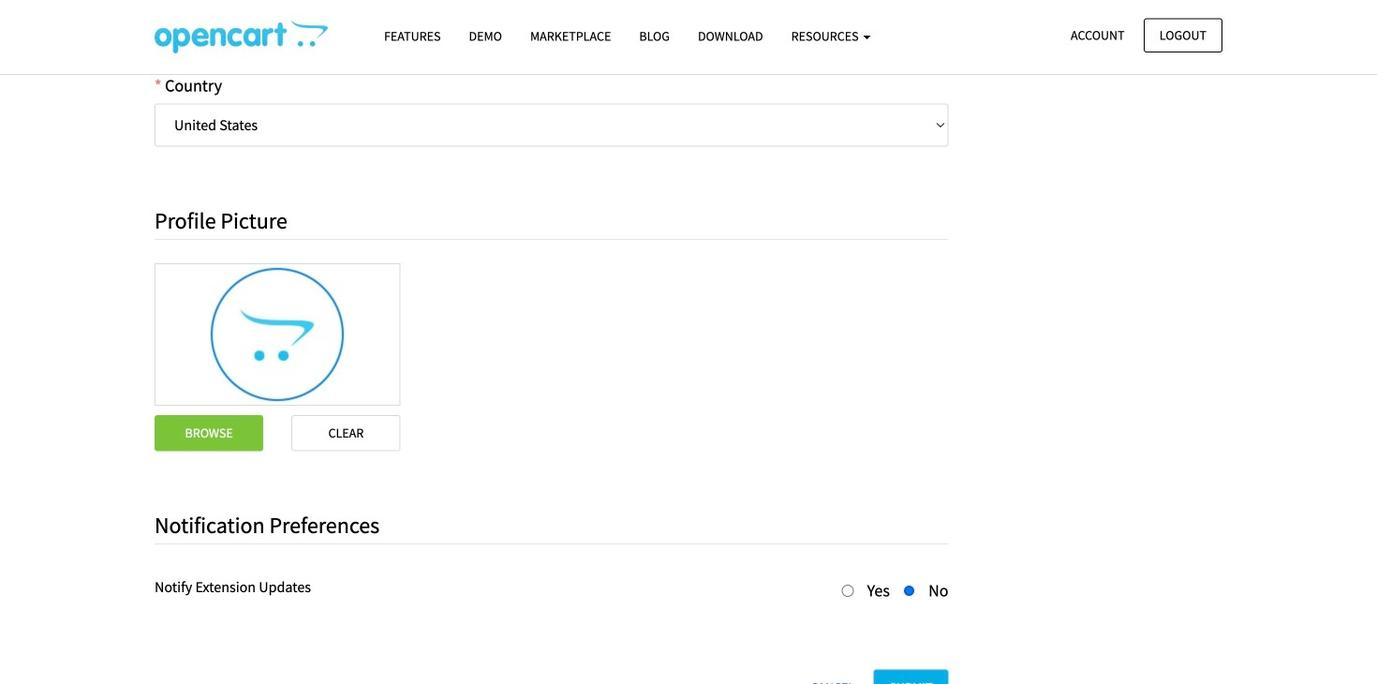 Task type: vqa. For each thing, say whether or not it's contained in the screenshot.
option
yes



Task type: locate. For each thing, give the bounding box(es) containing it.
E-Mail text field
[[155, 10, 949, 53]]

None radio
[[842, 585, 854, 597], [904, 585, 916, 597], [842, 585, 854, 597], [904, 585, 916, 597]]



Task type: describe. For each thing, give the bounding box(es) containing it.
account edit image
[[155, 20, 328, 53]]



